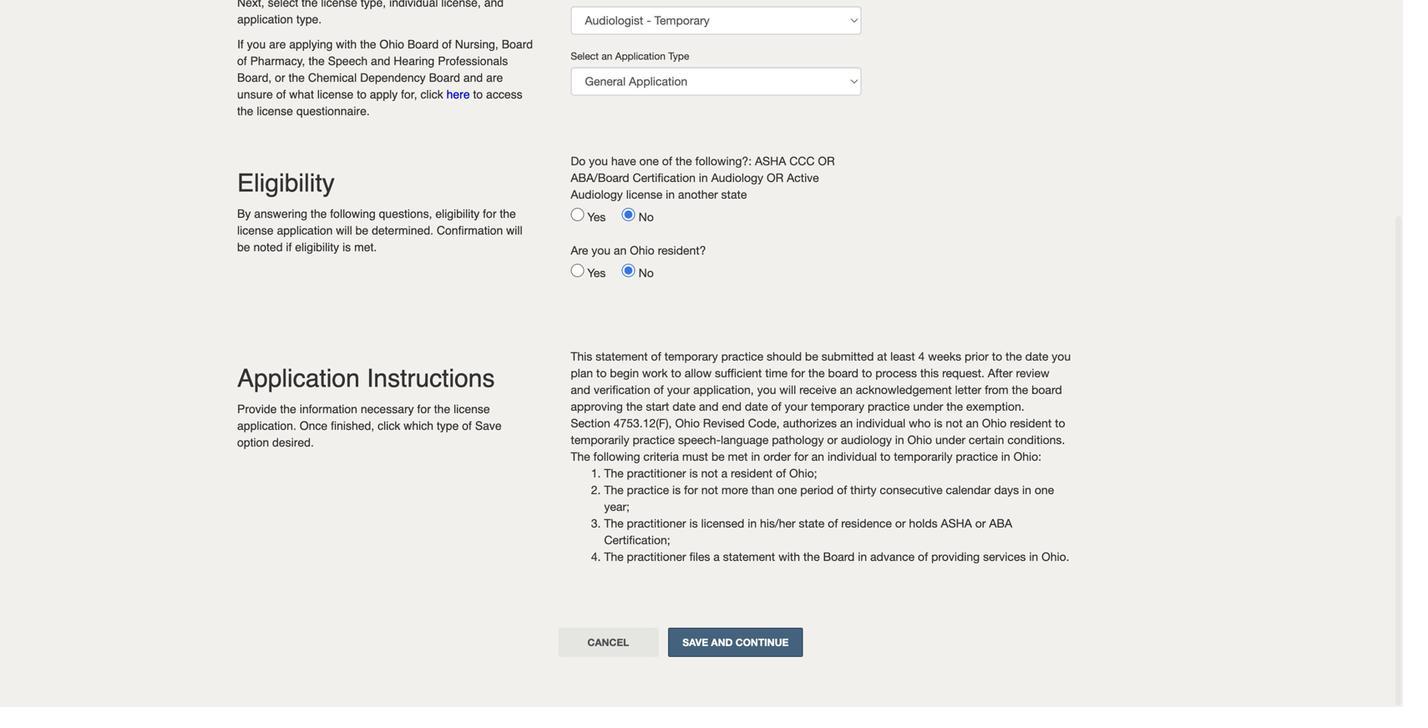 Task type: vqa. For each thing, say whether or not it's contained in the screenshot.
AM
no



Task type: locate. For each thing, give the bounding box(es) containing it.
board,
[[237, 71, 272, 84]]

review
[[1016, 366, 1050, 380]]

no radio up the are you an ohio resident?
[[622, 208, 635, 221]]

of
[[442, 38, 452, 51], [237, 54, 247, 68], [276, 88, 286, 101], [662, 154, 672, 168], [651, 350, 661, 363], [654, 383, 664, 397], [771, 400, 782, 413], [462, 419, 472, 433], [776, 467, 786, 480], [837, 483, 847, 497], [828, 517, 838, 530], [918, 550, 928, 564]]

to inside if you are applying with the ohio board of nursing, board of pharmacy, the speech and hearing professionals board, or the chemical dependency board and are unsure of what license to apply for, click
[[357, 88, 367, 101]]

the up 4753.12(f), at the bottom left
[[626, 400, 643, 413]]

the down review
[[1012, 383, 1028, 397]]

with inside if you are applying with the ohio board of nursing, board of pharmacy, the speech and hearing professionals board, or the chemical dependency board and are unsure of what license to apply for, click
[[336, 38, 357, 51]]

individual
[[856, 416, 906, 430], [828, 450, 877, 464]]

license down by at the left
[[237, 224, 274, 237]]

0 horizontal spatial click
[[378, 419, 400, 433]]

1 horizontal spatial or
[[818, 154, 835, 168]]

prior
[[965, 350, 989, 363]]

license inside by answering the following questions, eligibility for the license application will be determined. confirmation will be noted if eligibility is met.
[[237, 224, 274, 237]]

audiology down "aba/board"
[[571, 188, 623, 201]]

license down unsure
[[257, 104, 293, 118]]

you inside do you have one of the following?: asha ccc or aba/board certification in audiology or active audiology license in another state
[[589, 154, 608, 168]]

ohio.
[[1042, 550, 1070, 564]]

resident
[[1010, 416, 1052, 430], [731, 467, 773, 480]]

be
[[356, 224, 369, 237], [237, 241, 250, 254], [805, 350, 818, 363], [712, 450, 725, 464]]

1 vertical spatial no radio
[[622, 264, 635, 277]]

met
[[728, 450, 748, 464]]

following?:
[[695, 154, 752, 168]]

1 vertical spatial yes
[[587, 266, 619, 280]]

access
[[486, 88, 523, 101]]

0 horizontal spatial resident
[[731, 467, 773, 480]]

None button
[[558, 628, 659, 658], [668, 628, 803, 658], [558, 628, 659, 658], [668, 628, 803, 658]]

date up code,
[[745, 400, 768, 413]]

of inside do you have one of the following?: asha ccc or aba/board certification in audiology or active audiology license in another state
[[662, 154, 672, 168]]

of right type
[[462, 419, 472, 433]]

1 vertical spatial yes radio
[[571, 264, 584, 277]]

ohio
[[380, 38, 404, 51], [630, 243, 655, 257], [675, 416, 700, 430], [982, 416, 1007, 430], [908, 433, 932, 447]]

license inside do you have one of the following?: asha ccc or aba/board certification in audiology or active audiology license in another state
[[626, 188, 663, 201]]

conditions.
[[1008, 433, 1065, 447]]

or down pharmacy,
[[275, 71, 285, 84]]

2 no from the top
[[639, 266, 654, 280]]

eligibility up confirmation on the left
[[435, 207, 480, 221]]

0 vertical spatial yes radio
[[571, 208, 584, 221]]

statement up begin
[[596, 350, 648, 363]]

services
[[983, 550, 1026, 564]]

is left met.
[[343, 241, 351, 254]]

0 horizontal spatial statement
[[596, 350, 648, 363]]

0 vertical spatial board
[[828, 366, 859, 380]]

and
[[371, 54, 390, 68], [463, 71, 483, 84], [571, 383, 591, 397], [699, 400, 719, 413]]

his/her
[[760, 517, 796, 530]]

you for have
[[589, 154, 608, 168]]

1 vertical spatial are
[[486, 71, 503, 84]]

board
[[828, 366, 859, 380], [1032, 383, 1062, 397]]

0 horizontal spatial a
[[714, 550, 720, 564]]

will down time
[[780, 383, 796, 397]]

0 vertical spatial resident
[[1010, 416, 1052, 430]]

another
[[678, 188, 718, 201]]

for
[[483, 207, 497, 221], [791, 366, 805, 380], [417, 403, 431, 416], [794, 450, 808, 464], [684, 483, 698, 497]]

0 horizontal spatial audiology
[[571, 188, 623, 201]]

0 horizontal spatial board
[[828, 366, 859, 380]]

state inside the this statement of temporary practice should be submitted at least 4 weeks prior to the date you plan to begin work to allow sufficient time for the board to process this request. after review and verification of your application, you will receive an acknowledgement letter from the board approving the start date and end date of your temporary practice under the exemption. section 4753.12(f), ohio revised code, authorizes an individual who is not an ohio resident to temporarily practice speech-language pathology or audiology in ohio under certain conditions. the following criteria must be met in order for an individual to temporarily practice in ohio: the practitioner is not a resident of ohio; the practice is for not more than one period of thirty consecutive calendar days in one year; the practitioner is licensed in his/her state of residence or holds asha or aba certification; the practitioner files a statement with the board in advance of providing services in ohio.
[[799, 517, 825, 530]]

0 horizontal spatial application
[[237, 364, 360, 393]]

apply
[[370, 88, 398, 101]]

for up confirmation on the left
[[483, 207, 497, 221]]

least
[[891, 350, 915, 363]]

in down certification
[[666, 188, 675, 201]]

click down necessary
[[378, 419, 400, 433]]

files
[[690, 550, 710, 564]]

1 horizontal spatial will
[[506, 224, 523, 237]]

for up which
[[417, 403, 431, 416]]

0 horizontal spatial temporarily
[[571, 433, 629, 447]]

temporary
[[665, 350, 718, 363], [811, 400, 865, 413]]

in left advance
[[858, 550, 867, 564]]

0 vertical spatial no
[[639, 210, 654, 224]]

1 vertical spatial individual
[[828, 450, 877, 464]]

1 horizontal spatial state
[[799, 517, 825, 530]]

1 vertical spatial with
[[779, 550, 800, 564]]

2 no radio from the top
[[622, 264, 635, 277]]

the inside do you have one of the following?: asha ccc or aba/board certification in audiology or active audiology license in another state
[[676, 154, 692, 168]]

practitioner up certification;
[[627, 517, 686, 530]]

1 vertical spatial audiology
[[571, 188, 623, 201]]

1 horizontal spatial asha
[[941, 517, 972, 530]]

speech
[[328, 54, 368, 68]]

will right confirmation on the left
[[506, 224, 523, 237]]

0 horizontal spatial following
[[330, 207, 376, 221]]

with down the his/her
[[779, 550, 800, 564]]

the
[[571, 450, 590, 464], [604, 467, 624, 480], [604, 483, 624, 497], [604, 517, 624, 530], [604, 550, 624, 564]]

this
[[571, 350, 592, 363]]

1 vertical spatial temporary
[[811, 400, 865, 413]]

individual down the audiology
[[828, 450, 877, 464]]

asha left ccc
[[755, 154, 786, 168]]

3 practitioner from the top
[[627, 550, 686, 564]]

should
[[767, 350, 802, 363]]

thirty
[[850, 483, 877, 497]]

1 yes radio from the top
[[571, 208, 584, 221]]

0 horizontal spatial with
[[336, 38, 357, 51]]

board down review
[[1032, 383, 1062, 397]]

1 vertical spatial eligibility
[[295, 241, 339, 254]]

0 vertical spatial are
[[269, 38, 286, 51]]

select an application type
[[571, 50, 689, 62]]

2 yes radio from the top
[[571, 264, 584, 277]]

certification;
[[604, 533, 670, 547]]

2 vertical spatial practitioner
[[627, 550, 686, 564]]

following down 4753.12(f), at the bottom left
[[594, 450, 640, 464]]

1 vertical spatial temporarily
[[894, 450, 953, 464]]

asha inside the this statement of temporary practice should be submitted at least 4 weeks prior to the date you plan to begin work to allow sufficient time for the board to process this request. after review and verification of your application, you will receive an acknowledgement letter from the board approving the start date and end date of your temporary practice under the exemption. section 4753.12(f), ohio revised code, authorizes an individual who is not an ohio resident to temporarily practice speech-language pathology or audiology in ohio under certain conditions. the following criteria must be met in order for an individual to temporarily practice in ohio: the practitioner is not a resident of ohio; the practice is for not more than one period of thirty consecutive calendar days in one year; the practitioner is licensed in his/her state of residence or holds asha or aba certification; the practitioner files a statement with the board in advance of providing services in ohio.
[[941, 517, 972, 530]]

0 vertical spatial statement
[[596, 350, 648, 363]]

0 vertical spatial application
[[615, 50, 666, 62]]

1 vertical spatial application
[[237, 364, 360, 393]]

ohio inside if you are applying with the ohio board of nursing, board of pharmacy, the speech and hearing professionals board, or the chemical dependency board and are unsure of what license to apply for, click
[[380, 38, 404, 51]]

desired.
[[272, 436, 314, 449]]

state inside do you have one of the following?: asha ccc or aba/board certification in audiology or active audiology license in another state
[[721, 188, 747, 201]]

authorizes
[[783, 416, 837, 430]]

for inside provide the information necessary for the license application. once finished, click which type of save option desired.
[[417, 403, 431, 416]]

1 horizontal spatial with
[[779, 550, 800, 564]]

click right for,
[[421, 88, 443, 101]]

0 vertical spatial temporarily
[[571, 433, 629, 447]]

audiology down following?:
[[711, 171, 764, 185]]

eligibility down application
[[295, 241, 339, 254]]

will right application
[[336, 224, 352, 237]]

state down period
[[799, 517, 825, 530]]

yes radio up are
[[571, 208, 584, 221]]

eligibility
[[237, 169, 335, 198]]

1 horizontal spatial audiology
[[711, 171, 764, 185]]

0 horizontal spatial your
[[667, 383, 690, 397]]

the up certification
[[676, 154, 692, 168]]

type
[[437, 419, 459, 433]]

is
[[343, 241, 351, 254], [934, 416, 943, 430], [690, 467, 698, 480], [672, 483, 681, 497], [690, 517, 698, 530]]

practitioner
[[627, 467, 686, 480], [627, 517, 686, 530], [627, 550, 686, 564]]

temporary up allow
[[665, 350, 718, 363]]

application.
[[237, 419, 296, 433]]

eligibility
[[435, 207, 480, 221], [295, 241, 339, 254]]

application,
[[693, 383, 754, 397]]

this statement of temporary practice should be submitted at least 4 weeks prior to the date you plan to begin work to allow sufficient time for the board to process this request. after review and verification of your application, you will receive an acknowledgement letter from the board approving the start date and end date of your temporary practice under the exemption. section 4753.12(f), ohio revised code, authorizes an individual who is not an ohio resident to temporarily practice speech-language pathology or audiology in ohio under certain conditions. the following criteria must be met in order for an individual to temporarily practice in ohio: the practitioner is not a resident of ohio; the practice is for not more than one period of thirty consecutive calendar days in one year; the practitioner is licensed in his/her state of residence or holds asha or aba certification; the practitioner files a statement with the board in advance of providing services in ohio.
[[571, 350, 1071, 564]]

0 vertical spatial under
[[913, 400, 943, 413]]

of inside provide the information necessary for the license application. once finished, click which type of save option desired.
[[462, 419, 472, 433]]

pharmacy,
[[250, 54, 305, 68]]

revised
[[703, 416, 745, 430]]

of down if
[[237, 54, 247, 68]]

asha
[[755, 154, 786, 168], [941, 517, 972, 530]]

be left met
[[712, 450, 725, 464]]

license up 'questionnaire.'
[[317, 88, 354, 101]]

1 horizontal spatial board
[[1032, 383, 1062, 397]]

1 vertical spatial your
[[785, 400, 808, 413]]

request.
[[942, 366, 985, 380]]

1 vertical spatial practitioner
[[627, 517, 686, 530]]

0 vertical spatial temporary
[[665, 350, 718, 363]]

acknowledgement
[[856, 383, 952, 397]]

0 vertical spatial no radio
[[622, 208, 635, 221]]

1 horizontal spatial a
[[721, 467, 728, 480]]

with up speech
[[336, 38, 357, 51]]

0 vertical spatial yes
[[587, 210, 619, 224]]

finished,
[[331, 419, 374, 433]]

board right nursing,
[[502, 38, 533, 51]]

0 vertical spatial practitioner
[[627, 467, 686, 480]]

certification
[[633, 171, 696, 185]]

application up information
[[237, 364, 360, 393]]

no up the are you an ohio resident?
[[639, 210, 654, 224]]

0 vertical spatial click
[[421, 88, 443, 101]]

will
[[336, 224, 352, 237], [506, 224, 523, 237], [780, 383, 796, 397]]

following inside the this statement of temporary practice should be submitted at least 4 weeks prior to the date you plan to begin work to allow sufficient time for the board to process this request. after review and verification of your application, you will receive an acknowledgement letter from the board approving the start date and end date of your temporary practice under the exemption. section 4753.12(f), ohio revised code, authorizes an individual who is not an ohio resident to temporarily practice speech-language pathology or audiology in ohio under certain conditions. the following criteria must be met in order for an individual to temporarily practice in ohio: the practitioner is not a resident of ohio; the practice is for not more than one period of thirty consecutive calendar days in one year; the practitioner is licensed in his/her state of residence or holds asha or aba certification; the practitioner files a statement with the board in advance of providing services in ohio.
[[594, 450, 640, 464]]

1 horizontal spatial resident
[[1010, 416, 1052, 430]]

criteria
[[644, 450, 679, 464]]

practitioner down certification;
[[627, 550, 686, 564]]

information
[[300, 403, 357, 416]]

yes down "aba/board"
[[587, 210, 619, 224]]

or right ccc
[[818, 154, 835, 168]]

licensed
[[701, 517, 745, 530]]

0 horizontal spatial are
[[269, 38, 286, 51]]

resident up conditions.
[[1010, 416, 1052, 430]]

weeks
[[928, 350, 962, 363]]

1 horizontal spatial eligibility
[[435, 207, 480, 221]]

the up type
[[434, 403, 450, 416]]

Yes radio
[[571, 208, 584, 221], [571, 264, 584, 277]]

year;
[[604, 500, 630, 514]]

1 vertical spatial resident
[[731, 467, 773, 480]]

license inside if you are applying with the ohio board of nursing, board of pharmacy, the speech and hearing professionals board, or the chemical dependency board and are unsure of what license to apply for, click
[[317, 88, 354, 101]]

one up certification
[[639, 154, 659, 168]]

the up speech
[[360, 38, 376, 51]]

0 horizontal spatial asha
[[755, 154, 786, 168]]

statement
[[596, 350, 648, 363], [723, 550, 775, 564]]

of up work
[[651, 350, 661, 363]]

license inside to access the license questionnaire.
[[257, 104, 293, 118]]

or left the 'active'
[[767, 171, 784, 185]]

1 vertical spatial asha
[[941, 517, 972, 530]]

from
[[985, 383, 1009, 397]]

your up authorizes at the right of the page
[[785, 400, 808, 413]]

are
[[269, 38, 286, 51], [486, 71, 503, 84]]

ohio;
[[789, 467, 817, 480]]

1 yes from the top
[[587, 210, 619, 224]]

to inside to access the license questionnaire.
[[473, 88, 483, 101]]

board down residence
[[823, 550, 855, 564]]

asha right holds
[[941, 517, 972, 530]]

1 vertical spatial or
[[767, 171, 784, 185]]

following
[[330, 207, 376, 221], [594, 450, 640, 464]]

0 vertical spatial a
[[721, 467, 728, 480]]

date up review
[[1025, 350, 1049, 363]]

1 no from the top
[[639, 210, 654, 224]]

a right files
[[714, 550, 720, 564]]

application
[[277, 224, 333, 237]]

license down certification
[[626, 188, 663, 201]]

board inside the this statement of temporary practice should be submitted at least 4 weeks prior to the date you plan to begin work to allow sufficient time for the board to process this request. after review and verification of your application, you will receive an acknowledgement letter from the board approving the start date and end date of your temporary practice under the exemption. section 4753.12(f), ohio revised code, authorizes an individual who is not an ohio resident to temporarily practice speech-language pathology or audiology in ohio under certain conditions. the following criteria must be met in order for an individual to temporarily practice in ohio: the practitioner is not a resident of ohio; the practice is for not more than one period of thirty consecutive calendar days in one year; the practitioner is licensed in his/her state of residence or holds asha or aba certification; the practitioner files a statement with the board in advance of providing services in ohio.
[[823, 550, 855, 564]]

0 horizontal spatial state
[[721, 188, 747, 201]]

here
[[447, 88, 470, 101]]

license inside provide the information necessary for the license application. once finished, click which type of save option desired.
[[454, 403, 490, 416]]

0 vertical spatial state
[[721, 188, 747, 201]]

to
[[357, 88, 367, 101], [473, 88, 483, 101], [992, 350, 1003, 363], [596, 366, 607, 380], [671, 366, 681, 380], [862, 366, 872, 380], [1055, 416, 1066, 430], [880, 450, 891, 464]]

be right should
[[805, 350, 818, 363]]

under
[[913, 400, 943, 413], [936, 433, 966, 447]]

ohio up hearing
[[380, 38, 404, 51]]

0 vertical spatial asha
[[755, 154, 786, 168]]

1 vertical spatial a
[[714, 550, 720, 564]]

1 vertical spatial following
[[594, 450, 640, 464]]

an
[[602, 50, 613, 62], [614, 243, 627, 257], [840, 383, 853, 397], [840, 416, 853, 430], [966, 416, 979, 430], [812, 450, 824, 464]]

provide
[[237, 403, 277, 416]]

not
[[946, 416, 963, 430], [701, 467, 718, 480], [701, 483, 718, 497]]

aba/board
[[571, 171, 629, 185]]

0 vertical spatial with
[[336, 38, 357, 51]]

1 vertical spatial statement
[[723, 550, 775, 564]]

of up start
[[654, 383, 664, 397]]

0 horizontal spatial will
[[336, 224, 352, 237]]

no radio for an
[[622, 264, 635, 277]]

2 horizontal spatial will
[[780, 383, 796, 397]]

in left the his/her
[[748, 517, 757, 530]]

necessary
[[361, 403, 414, 416]]

language
[[721, 433, 769, 447]]

1 no radio from the top
[[622, 208, 635, 221]]

2 horizontal spatial date
[[1025, 350, 1049, 363]]

ohio left resident? on the top of page
[[630, 243, 655, 257]]

days
[[994, 483, 1019, 497]]

following up met.
[[330, 207, 376, 221]]

not left more
[[701, 483, 718, 497]]

are
[[571, 243, 588, 257]]

no down the are you an ohio resident?
[[639, 266, 654, 280]]

provide the information necessary for the license application. once finished, click which type of save option desired.
[[237, 403, 502, 449]]

yes
[[587, 210, 619, 224], [587, 266, 619, 280]]

application left 'type'
[[615, 50, 666, 62]]

1 vertical spatial click
[[378, 419, 400, 433]]

0 vertical spatial eligibility
[[435, 207, 480, 221]]

with inside the this statement of temporary practice should be submitted at least 4 weeks prior to the date you plan to begin work to allow sufficient time for the board to process this request. after review and verification of your application, you will receive an acknowledgement letter from the board approving the start date and end date of your temporary practice under the exemption. section 4753.12(f), ohio revised code, authorizes an individual who is not an ohio resident to temporarily practice speech-language pathology or audiology in ohio under certain conditions. the following criteria must be met in order for an individual to temporarily practice in ohio: the practitioner is not a resident of ohio; the practice is for not more than one period of thirty consecutive calendar days in one year; the practitioner is licensed in his/her state of residence or holds asha or aba certification; the practitioner files a statement with the board in advance of providing services in ohio.
[[779, 550, 800, 564]]

2 yes from the top
[[587, 266, 619, 280]]

0 vertical spatial following
[[330, 207, 376, 221]]

you inside if you are applying with the ohio board of nursing, board of pharmacy, the speech and hearing professionals board, or the chemical dependency board and are unsure of what license to apply for, click
[[247, 38, 266, 51]]

1 horizontal spatial following
[[594, 450, 640, 464]]

to right here
[[473, 88, 483, 101]]

or
[[275, 71, 285, 84], [827, 433, 838, 447], [895, 517, 906, 530], [975, 517, 986, 530]]

1 horizontal spatial your
[[785, 400, 808, 413]]

No radio
[[622, 208, 635, 221], [622, 264, 635, 277]]

0 vertical spatial audiology
[[711, 171, 764, 185]]

temporary down receive
[[811, 400, 865, 413]]

of up certification
[[662, 154, 672, 168]]

4753.12(f),
[[614, 416, 672, 430]]

0 vertical spatial individual
[[856, 416, 906, 430]]

an right the select at the top of the page
[[602, 50, 613, 62]]

1 vertical spatial no
[[639, 266, 654, 280]]

your down allow
[[667, 383, 690, 397]]

1 vertical spatial state
[[799, 517, 825, 530]]

1 horizontal spatial click
[[421, 88, 443, 101]]

board
[[408, 38, 439, 51], [502, 38, 533, 51], [429, 71, 460, 84], [823, 550, 855, 564]]

are up access
[[486, 71, 503, 84]]

0 horizontal spatial date
[[673, 400, 696, 413]]

date right start
[[673, 400, 696, 413]]

practitioner down criteria
[[627, 467, 686, 480]]

with
[[336, 38, 357, 51], [779, 550, 800, 564]]

are up pharmacy,
[[269, 38, 286, 51]]

of right advance
[[918, 550, 928, 564]]

not right the 'who'
[[946, 416, 963, 430]]

one
[[639, 154, 659, 168], [778, 483, 797, 497], [1035, 483, 1054, 497]]

1 horizontal spatial application
[[615, 50, 666, 62]]

temporarily down "section"
[[571, 433, 629, 447]]

0 horizontal spatial one
[[639, 154, 659, 168]]



Task type: describe. For each thing, give the bounding box(es) containing it.
in left ohio:
[[1001, 450, 1010, 464]]

do you have one of the following?: asha ccc or aba/board certification in audiology or active audiology license in another state
[[571, 154, 835, 201]]

practice down certain
[[956, 450, 998, 464]]

no radio for have
[[622, 208, 635, 221]]

be up met.
[[356, 224, 369, 237]]

ohio down the 'who'
[[908, 433, 932, 447]]

time
[[765, 366, 788, 380]]

unsure
[[237, 88, 273, 101]]

board up hearing
[[408, 38, 439, 51]]

allow
[[685, 366, 712, 380]]

to up the after
[[992, 350, 1003, 363]]

to right work
[[671, 366, 681, 380]]

the down period
[[803, 550, 820, 564]]

yes for are you an ohio resident?
[[587, 266, 619, 280]]

to down submitted
[[862, 366, 872, 380]]

active
[[787, 171, 819, 185]]

in left ohio.
[[1029, 550, 1038, 564]]

is left licensed
[[690, 517, 698, 530]]

of left nursing,
[[442, 38, 452, 51]]

for inside by answering the following questions, eligibility for the license application will be determined. confirmation will be noted if eligibility is met.
[[483, 207, 497, 221]]

following inside by answering the following questions, eligibility for the license application will be determined. confirmation will be noted if eligibility is met.
[[330, 207, 376, 221]]

save
[[475, 419, 502, 433]]

end
[[722, 400, 742, 413]]

the up application.
[[280, 403, 296, 416]]

do
[[571, 154, 586, 168]]

0 vertical spatial your
[[667, 383, 690, 397]]

4
[[918, 350, 925, 363]]

receive
[[799, 383, 837, 397]]

for down must
[[684, 483, 698, 497]]

to access the license questionnaire.
[[237, 88, 523, 118]]

the up the what
[[289, 71, 305, 84]]

which
[[404, 419, 434, 433]]

in right days
[[1022, 483, 1032, 497]]

holds
[[909, 517, 938, 530]]

the up application
[[311, 207, 327, 221]]

you for an
[[592, 243, 611, 257]]

an up ohio; at bottom right
[[812, 450, 824, 464]]

the up confirmation on the left
[[500, 207, 516, 221]]

for,
[[401, 88, 417, 101]]

to right plan
[[596, 366, 607, 380]]

1 vertical spatial under
[[936, 433, 966, 447]]

and down plan
[[571, 383, 591, 397]]

the down applying
[[309, 54, 325, 68]]

than
[[752, 483, 774, 497]]

the down letter
[[947, 400, 963, 413]]

process
[[876, 366, 917, 380]]

yes for do you have one of the following?: asha ccc or aba/board certification in audiology or active audiology license in another state
[[587, 210, 619, 224]]

work
[[642, 366, 668, 380]]

to up conditions.
[[1055, 416, 1066, 430]]

1 horizontal spatial date
[[745, 400, 768, 413]]

exemption.
[[966, 400, 1025, 413]]

yes radio for do you have one of the following?: asha ccc or aba/board certification in audiology or active audiology license in another state
[[571, 208, 584, 221]]

ohio up speech-
[[675, 416, 700, 430]]

practice up year;
[[627, 483, 669, 497]]

click inside provide the information necessary for the license application. once finished, click which type of save option desired.
[[378, 419, 400, 433]]

for up ohio; at bottom right
[[794, 450, 808, 464]]

begin
[[610, 366, 639, 380]]

of up code,
[[771, 400, 782, 413]]

0 vertical spatial not
[[946, 416, 963, 430]]

0 vertical spatial or
[[818, 154, 835, 168]]

an right receive
[[840, 383, 853, 397]]

board up here link
[[429, 71, 460, 84]]

of left thirty
[[837, 483, 847, 497]]

click inside if you are applying with the ohio board of nursing, board of pharmacy, the speech and hearing professionals board, or the chemical dependency board and are unsure of what license to apply for, click
[[421, 88, 443, 101]]

and down application,
[[699, 400, 719, 413]]

pathology
[[772, 433, 824, 447]]

yes radio for are you an ohio resident?
[[571, 264, 584, 277]]

of left the what
[[276, 88, 286, 101]]

0 horizontal spatial temporary
[[665, 350, 718, 363]]

1 vertical spatial not
[[701, 467, 718, 480]]

if
[[237, 38, 244, 51]]

of left residence
[[828, 517, 838, 530]]

once
[[300, 419, 328, 433]]

professionals
[[438, 54, 508, 68]]

you for are
[[247, 38, 266, 51]]

to down the audiology
[[880, 450, 891, 464]]

one inside do you have one of the following?: asha ccc or aba/board certification in audiology or active audiology license in another state
[[639, 154, 659, 168]]

for right time
[[791, 366, 805, 380]]

by
[[237, 207, 251, 221]]

is down must
[[690, 467, 698, 480]]

questionnaire.
[[296, 104, 370, 118]]

select
[[571, 50, 599, 62]]

instructions
[[367, 364, 495, 393]]

in right met
[[751, 450, 760, 464]]

the up the after
[[1006, 350, 1022, 363]]

speech-
[[678, 433, 721, 447]]

noted
[[253, 241, 283, 254]]

in up another
[[699, 171, 708, 185]]

or inside if you are applying with the ohio board of nursing, board of pharmacy, the speech and hearing professionals board, or the chemical dependency board and are unsure of what license to apply for, click
[[275, 71, 285, 84]]

letter
[[955, 383, 982, 397]]

calendar
[[946, 483, 991, 497]]

period
[[800, 483, 834, 497]]

in right the audiology
[[895, 433, 904, 447]]

is right the 'who'
[[934, 416, 943, 430]]

are you an ohio resident?
[[571, 243, 706, 257]]

order
[[764, 450, 791, 464]]

ohio down exemption.
[[982, 416, 1007, 430]]

verification
[[594, 383, 651, 397]]

practice down acknowledgement on the bottom of the page
[[868, 400, 910, 413]]

who
[[909, 416, 931, 430]]

1 practitioner from the top
[[627, 467, 686, 480]]

practice up sufficient
[[721, 350, 764, 363]]

determined.
[[372, 224, 434, 237]]

consecutive
[[880, 483, 943, 497]]

must
[[682, 450, 708, 464]]

or down authorizes at the right of the page
[[827, 433, 838, 447]]

nursing,
[[455, 38, 499, 51]]

is inside by answering the following questions, eligibility for the license application will be determined. confirmation will be noted if eligibility is met.
[[343, 241, 351, 254]]

if
[[286, 241, 292, 254]]

0 horizontal spatial or
[[767, 171, 784, 185]]

practice up criteria
[[633, 433, 675, 447]]

advance
[[870, 550, 915, 564]]

1 horizontal spatial statement
[[723, 550, 775, 564]]

and up "dependency"
[[371, 54, 390, 68]]

is down criteria
[[672, 483, 681, 497]]

an up the audiology
[[840, 416, 853, 430]]

will inside the this statement of temporary practice should be submitted at least 4 weeks prior to the date you plan to begin work to allow sufficient time for the board to process this request. after review and verification of your application, you will receive an acknowledgement letter from the board approving the start date and end date of your temporary practice under the exemption. section 4753.12(f), ohio revised code, authorizes an individual who is not an ohio resident to temporarily practice speech-language pathology or audiology in ohio under certain conditions. the following criteria must be met in order for an individual to temporarily practice in ohio: the practitioner is not a resident of ohio; the practice is for not more than one period of thirty consecutive calendar days in one year; the practitioner is licensed in his/her state of residence or holds asha or aba certification; the practitioner files a statement with the board in advance of providing services in ohio.
[[780, 383, 796, 397]]

questions,
[[379, 207, 432, 221]]

an up certain
[[966, 416, 979, 430]]

or left the aba
[[975, 517, 986, 530]]

plan
[[571, 366, 593, 380]]

chemical
[[308, 71, 357, 84]]

option
[[237, 436, 269, 449]]

if you are applying with the ohio board of nursing, board of pharmacy, the speech and hearing professionals board, or the chemical dependency board and are unsure of what license to apply for, click
[[237, 38, 533, 101]]

the inside to access the license questionnaire.
[[237, 104, 253, 118]]

confirmation
[[437, 224, 503, 237]]

hearing
[[394, 54, 435, 68]]

providing
[[931, 550, 980, 564]]

aba
[[989, 517, 1012, 530]]

here link
[[447, 88, 470, 101]]

1 vertical spatial board
[[1032, 383, 1062, 397]]

2 vertical spatial not
[[701, 483, 718, 497]]

an right are
[[614, 243, 627, 257]]

of down order
[[776, 467, 786, 480]]

1 horizontal spatial one
[[778, 483, 797, 497]]

or left holds
[[895, 517, 906, 530]]

1 horizontal spatial temporary
[[811, 400, 865, 413]]

ccc
[[790, 154, 815, 168]]

1 horizontal spatial temporarily
[[894, 450, 953, 464]]

no for one
[[639, 210, 654, 224]]

no for ohio
[[639, 266, 654, 280]]

the up receive
[[808, 366, 825, 380]]

2 practitioner from the top
[[627, 517, 686, 530]]

met.
[[354, 241, 377, 254]]

residence
[[841, 517, 892, 530]]

ohio:
[[1014, 450, 1042, 464]]

resident?
[[658, 243, 706, 257]]

1 horizontal spatial are
[[486, 71, 503, 84]]

be left noted at left
[[237, 241, 250, 254]]

what
[[289, 88, 314, 101]]

asha inside do you have one of the following?: asha ccc or aba/board certification in audiology or active audiology license in another state
[[755, 154, 786, 168]]

2 horizontal spatial one
[[1035, 483, 1054, 497]]

sufficient
[[715, 366, 762, 380]]

applying
[[289, 38, 333, 51]]

have
[[611, 154, 636, 168]]

section
[[571, 416, 610, 430]]

application instructions
[[237, 364, 495, 393]]

type
[[668, 50, 689, 62]]

and down professionals
[[463, 71, 483, 84]]

code,
[[748, 416, 780, 430]]

0 horizontal spatial eligibility
[[295, 241, 339, 254]]



